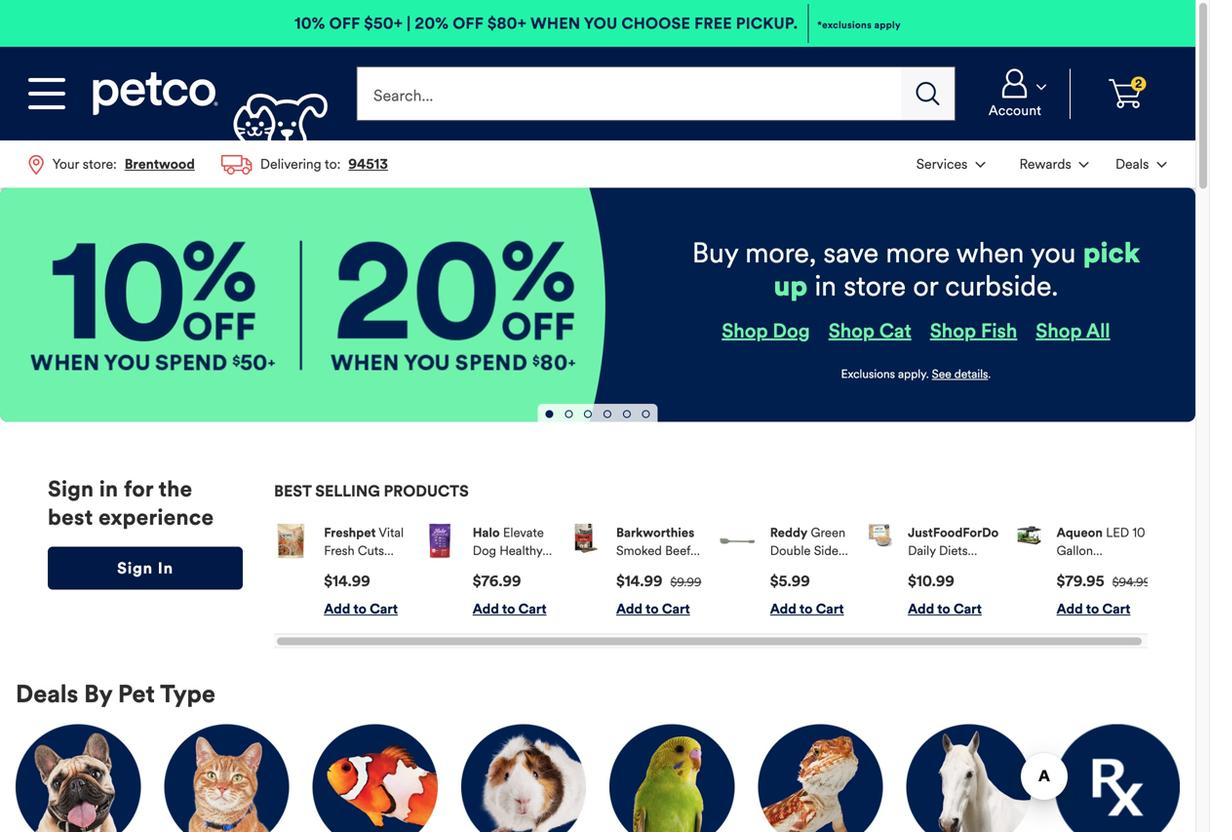 Task type: vqa. For each thing, say whether or not it's contained in the screenshot.
the topmost 1
no



Task type: describe. For each thing, give the bounding box(es) containing it.
carat down icon 13 image for 3rd carat down icon 13 popup button from the right
[[976, 162, 986, 168]]

buy
[[692, 236, 738, 270]]

$79.95
[[1057, 572, 1105, 590]]

save
[[824, 236, 879, 270]]

$14.99 $9.99
[[617, 572, 702, 590]]

dog deals image
[[16, 724, 141, 832]]

10% off $50+ | 20% off $80+ when you choose free pickup.
[[295, 14, 798, 33]]

best
[[274, 481, 312, 501]]

shop for shop all
[[1036, 319, 1083, 343]]

in
[[158, 559, 174, 578]]

the
[[159, 476, 193, 503]]

0 vertical spatial in
[[815, 269, 837, 304]]

curbside.
[[946, 269, 1059, 304]]

best
[[48, 504, 93, 531]]

2
[[1136, 76, 1143, 91]]

search image
[[917, 82, 940, 105]]

cat
[[880, 319, 912, 343]]

$76.99 list item
[[423, 524, 553, 618]]

$76.99
[[473, 572, 521, 590]]

choose
[[622, 14, 691, 33]]

by
[[84, 679, 112, 709]]

$9.99
[[671, 575, 702, 590]]

more
[[886, 236, 950, 270]]

details
[[955, 367, 989, 381]]

shop for shop fish
[[931, 319, 977, 343]]

shop fish
[[931, 319, 1018, 343]]

for
[[124, 476, 154, 503]]

3 carat down icon 13 button from the left
[[1105, 142, 1179, 186]]

deals by pet type
[[16, 679, 216, 709]]

2 link
[[1079, 69, 1173, 119]]

in store or curbside.
[[808, 269, 1059, 304]]

shop dog link
[[722, 319, 810, 343]]

buy more, save more when you
[[692, 236, 1084, 270]]

10%
[[295, 14, 325, 33]]

20%
[[415, 14, 449, 33]]

in inside sign in for the best experience
[[99, 476, 118, 503]]

sign in for the best experience
[[48, 476, 214, 531]]

store
[[844, 269, 906, 304]]

best selling products
[[274, 481, 469, 501]]

fish
[[981, 319, 1018, 343]]

pickup.
[[736, 14, 798, 33]]

1 $14.99 list item from the left
[[274, 524, 404, 618]]

reptile deals image
[[758, 724, 883, 832]]

farm and feed deals image
[[907, 724, 1032, 832]]

$14.99 for $14.99
[[324, 572, 371, 590]]

apply.
[[899, 367, 929, 381]]

see
[[932, 367, 952, 381]]

$10.99 list item
[[869, 524, 999, 618]]

shop fish link
[[931, 319, 1018, 343]]

fish deals image
[[313, 724, 438, 832]]

*exclusions
[[818, 19, 872, 31]]

shop for shop dog
[[722, 319, 768, 343]]

small pet deals image
[[461, 724, 586, 832]]

or
[[914, 269, 939, 304]]

1 vertical spatial when
[[957, 236, 1025, 270]]

*exclusions apply
[[818, 19, 901, 31]]

selling
[[315, 481, 380, 501]]

$14.99 for $14.99 $9.99
[[617, 572, 663, 590]]

carat down icon 13 image for third carat down icon 13 popup button from the left
[[1157, 162, 1167, 168]]

|
[[407, 14, 411, 33]]



Task type: locate. For each thing, give the bounding box(es) containing it.
dog
[[773, 319, 810, 343]]

pet
[[118, 679, 155, 709]]

$94.99
[[1113, 575, 1151, 590]]

$80+
[[488, 14, 527, 33]]

you left 'pick'
[[1031, 236, 1077, 270]]

type
[[160, 679, 216, 709]]

sign left in
[[117, 559, 153, 578]]

0 vertical spatial when
[[531, 14, 581, 33]]

list
[[16, 140, 401, 188], [904, 140, 1181, 187], [274, 508, 1151, 648]]

0 horizontal spatial $14.99 list item
[[274, 524, 404, 618]]

$5.99
[[771, 572, 810, 590]]

1 shop from the left
[[722, 319, 768, 343]]

cat deals image
[[164, 724, 289, 832]]

exclusions
[[842, 367, 896, 381]]

shop all link
[[1036, 319, 1111, 343]]

$14.99 list item
[[274, 524, 404, 618], [572, 524, 702, 618]]

1 off from the left
[[329, 14, 360, 33]]

$5.99 list item
[[721, 524, 851, 618]]

shop for shop cat
[[829, 319, 875, 343]]

2 shop from the left
[[829, 319, 875, 343]]

$14.99 down selling
[[324, 572, 371, 590]]

sign inside sign in for the best experience
[[48, 476, 94, 503]]

10% off when you spend $50+. 20% off when you spend $80+. image
[[30, 240, 575, 370]]

carat down icon 13 image
[[1037, 84, 1047, 90], [976, 162, 986, 168], [1080, 162, 1090, 168], [1157, 162, 1167, 168]]

carat down icon 13 button down carat down icon 13 dropdown button
[[1001, 142, 1101, 186]]

Search search field
[[356, 66, 902, 121]]

scroll to top image
[[1152, 734, 1170, 751]]

0 vertical spatial sign
[[48, 476, 94, 503]]

apply
[[875, 19, 901, 31]]

pet pharmacy image
[[1055, 724, 1181, 832]]

$10.99
[[908, 572, 955, 590]]

0 horizontal spatial off
[[329, 14, 360, 33]]

more,
[[746, 236, 817, 270]]

shop left all
[[1036, 319, 1083, 343]]

0 horizontal spatial you
[[584, 14, 618, 33]]

0 horizontal spatial carat down icon 13 button
[[906, 142, 997, 186]]

off right 10%
[[329, 14, 360, 33]]

0 horizontal spatial sign
[[48, 476, 94, 503]]

0 horizontal spatial when
[[531, 14, 581, 33]]

when right $80+
[[531, 14, 581, 33]]

1 carat down icon 13 button from the left
[[906, 142, 997, 186]]

$14.99
[[324, 572, 371, 590], [617, 572, 663, 590]]

carat down icon 13 image for 2nd carat down icon 13 popup button
[[1080, 162, 1090, 168]]

all
[[1087, 319, 1111, 343]]

sign in
[[117, 559, 174, 578]]

$14.99 left "$9.99" at bottom
[[617, 572, 663, 590]]

.
[[989, 367, 992, 381]]

you
[[584, 14, 618, 33], [1031, 236, 1077, 270]]

1 horizontal spatial carat down icon 13 button
[[1001, 142, 1101, 186]]

carat down icon 13 button down "2" link in the right of the page
[[1105, 142, 1179, 186]]

1 horizontal spatial off
[[453, 14, 484, 33]]

see details link
[[932, 367, 989, 381]]

$50+
[[364, 14, 403, 33]]

shop up see details link
[[931, 319, 977, 343]]

sign in button
[[48, 547, 243, 590]]

2 $14.99 list item from the left
[[572, 524, 702, 618]]

up
[[774, 269, 808, 304]]

1 vertical spatial sign
[[117, 559, 153, 578]]

sign for sign in
[[117, 559, 153, 578]]

free
[[695, 14, 732, 33]]

1 horizontal spatial in
[[815, 269, 837, 304]]

in right up
[[815, 269, 837, 304]]

bird deals image
[[610, 724, 735, 832]]

1 horizontal spatial $14.99 list item
[[572, 524, 702, 618]]

list containing $14.99
[[274, 508, 1151, 648]]

when right the more
[[957, 236, 1025, 270]]

1 horizontal spatial when
[[957, 236, 1025, 270]]

carat down icon 13 button down search icon
[[906, 142, 997, 186]]

pick up
[[774, 236, 1141, 304]]

0 horizontal spatial in
[[99, 476, 118, 503]]

carat down icon 13 button
[[906, 142, 997, 186], [1001, 142, 1101, 186], [1105, 142, 1179, 186]]

sign up 'best'
[[48, 476, 94, 503]]

1 $14.99 from the left
[[324, 572, 371, 590]]

sign in link
[[48, 547, 243, 590]]

pick
[[1084, 236, 1141, 270]]

$79.95 list item
[[1018, 524, 1151, 618]]

shop left the cat
[[829, 319, 875, 343]]

1 horizontal spatial sign
[[117, 559, 153, 578]]

1 horizontal spatial $14.99
[[617, 572, 663, 590]]

1 vertical spatial you
[[1031, 236, 1077, 270]]

you left choose
[[584, 14, 618, 33]]

0 vertical spatial you
[[584, 14, 618, 33]]

exclusions apply. see details .
[[842, 367, 992, 381]]

4 shop from the left
[[1036, 319, 1083, 343]]

styled arrow button link
[[1142, 723, 1181, 762]]

1 vertical spatial in
[[99, 476, 118, 503]]

shop all
[[1036, 319, 1111, 343]]

sign
[[48, 476, 94, 503], [117, 559, 153, 578]]

2 carat down icon 13 button from the left
[[1001, 142, 1101, 186]]

sign inside button
[[117, 559, 153, 578]]

shop cat
[[829, 319, 912, 343]]

deals
[[16, 679, 78, 709]]

shop dog
[[722, 319, 810, 343]]

experience
[[99, 504, 214, 531]]

shop left dog
[[722, 319, 768, 343]]

shop cat link
[[829, 319, 912, 343]]

when
[[531, 14, 581, 33], [957, 236, 1025, 270]]

1 horizontal spatial you
[[1031, 236, 1077, 270]]

0 horizontal spatial $14.99
[[324, 572, 371, 590]]

sign for sign in for the best experience
[[48, 476, 94, 503]]

3 shop from the left
[[931, 319, 977, 343]]

2 off from the left
[[453, 14, 484, 33]]

off
[[329, 14, 360, 33], [453, 14, 484, 33]]

in left for
[[99, 476, 118, 503]]

$79.95 $94.99
[[1057, 572, 1151, 590]]

in
[[815, 269, 837, 304], [99, 476, 118, 503]]

2 $14.99 from the left
[[617, 572, 663, 590]]

products
[[384, 481, 469, 501]]

off right 20%
[[453, 14, 484, 33]]

carat down icon 13 button
[[969, 69, 1062, 119]]

2 horizontal spatial carat down icon 13 button
[[1105, 142, 1179, 186]]

shop
[[722, 319, 768, 343], [829, 319, 875, 343], [931, 319, 977, 343], [1036, 319, 1083, 343]]

carat down icon 13 image inside dropdown button
[[1037, 84, 1047, 90]]



